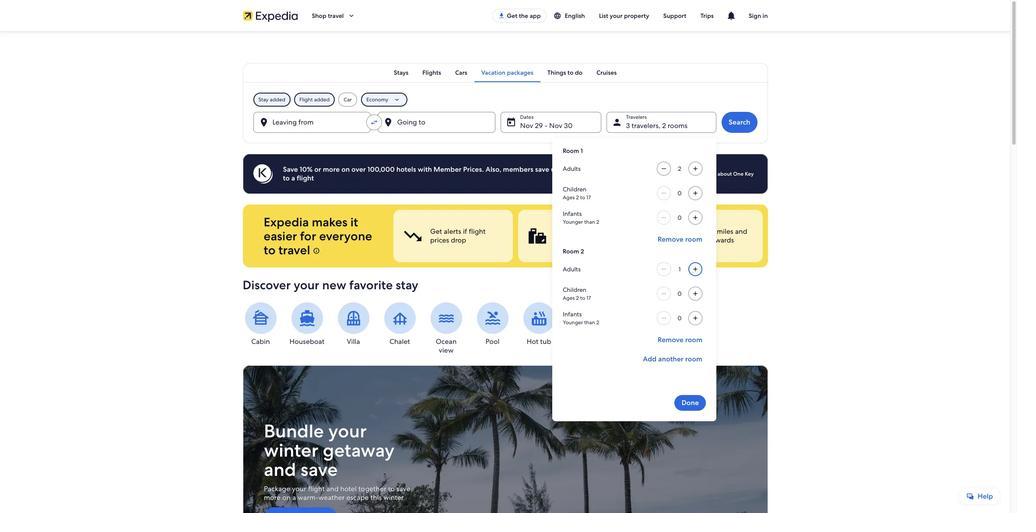 Task type: vqa. For each thing, say whether or not it's contained in the screenshot.
the 2 associated with July 2024
no



Task type: locate. For each thing, give the bounding box(es) containing it.
1 horizontal spatial key
[[745, 171, 754, 178]]

on inside bundle your winter getaway and save package your flight and hotel together to save more on a warm-weather escape this winter.
[[282, 494, 290, 503]]

flight inside bundle your winter getaway and save package your flight and hotel together to save more on a warm-weather escape this winter.
[[308, 485, 324, 494]]

0 vertical spatial remove room button
[[654, 232, 706, 248]]

1 than from the top
[[584, 219, 595, 226]]

adults
[[563, 165, 581, 173], [563, 266, 581, 274]]

villa
[[347, 337, 360, 347]]

children ages 2 to 17 down 30%
[[563, 186, 591, 201]]

1 vertical spatial infants
[[563, 311, 582, 319]]

1 vertical spatial bundle
[[264, 420, 324, 444]]

1 horizontal spatial on
[[341, 165, 350, 174]]

swap origin and destination values image
[[370, 119, 378, 126]]

2 room from the top
[[685, 336, 702, 345]]

17
[[586, 194, 591, 201], [586, 295, 591, 302]]

0 horizontal spatial hotel
[[340, 485, 356, 494]]

a left 10%
[[291, 174, 295, 183]]

2 horizontal spatial hotel
[[639, 165, 655, 174]]

ocean view
[[436, 337, 457, 355]]

1 children from the top
[[563, 186, 586, 193]]

sign in
[[749, 12, 768, 20]]

younger right hot tub 'button'
[[563, 319, 583, 326]]

1 horizontal spatial more
[[323, 165, 340, 174]]

1 infants younger than 2 from the top
[[563, 210, 599, 226]]

1 horizontal spatial one
[[733, 171, 744, 178]]

tab list inside the bundle your winter getaway and save main content
[[243, 63, 768, 82]]

1 younger from the top
[[563, 219, 583, 226]]

earn
[[680, 227, 694, 236]]

0 vertical spatial get
[[507, 12, 517, 20]]

add
[[643, 355, 656, 364]]

english button
[[546, 8, 592, 24]]

rewards
[[709, 236, 734, 245]]

1 vertical spatial key
[[695, 236, 707, 245]]

chalet button
[[382, 303, 418, 347]]

infants younger than 2 for 2
[[563, 311, 599, 326]]

1 infants from the top
[[563, 210, 582, 218]]

1 vertical spatial on
[[282, 494, 290, 503]]

1 room from the top
[[685, 235, 702, 244]]

0 horizontal spatial one
[[680, 236, 694, 245]]

0 vertical spatial key
[[745, 171, 754, 178]]

key right about
[[745, 171, 754, 178]]

bundle
[[555, 227, 577, 236], [264, 420, 324, 444]]

pool
[[486, 337, 499, 347]]

1 vertical spatial remove
[[658, 336, 684, 345]]

support link
[[656, 8, 693, 24]]

1 vertical spatial ages
[[563, 295, 575, 302]]

30%
[[570, 165, 584, 174]]

cabin
[[251, 337, 270, 347]]

added for stay added
[[270, 96, 285, 103]]

0 horizontal spatial on
[[282, 494, 290, 503]]

bundle inside bundle your winter getaway and save package your flight and hotel together to save more on a warm-weather escape this winter.
[[264, 420, 324, 444]]

0 horizontal spatial bundle
[[264, 420, 324, 444]]

1 vertical spatial children ages 2 to 17
[[563, 286, 591, 302]]

adults for 2
[[563, 266, 581, 274]]

search button
[[722, 112, 757, 133]]

1 vertical spatial 17
[[586, 295, 591, 302]]

on left the over
[[341, 165, 350, 174]]

save inside save 10% or more on over 100,000 hotels with member prices. also, members save up to 30% when you add a hotel to a flight
[[535, 165, 549, 174]]

also,
[[486, 165, 501, 174]]

infants right hot tub 'button'
[[563, 311, 582, 319]]

earn airline miles and one key rewards
[[680, 227, 747, 245]]

travel left xsmall icon
[[278, 242, 310, 258]]

1 horizontal spatial travel
[[328, 12, 344, 20]]

one left airline
[[680, 236, 694, 245]]

1 vertical spatial adults
[[563, 266, 581, 274]]

0 vertical spatial adults
[[563, 165, 581, 173]]

1 horizontal spatial nov
[[549, 121, 562, 130]]

1 vertical spatial hotel
[[603, 227, 620, 236]]

2 remove room from the top
[[658, 336, 702, 345]]

1 remove room button from the top
[[654, 232, 706, 248]]

winter.
[[383, 494, 405, 503]]

remove room button left rewards
[[654, 232, 706, 248]]

1 horizontal spatial bundle
[[555, 227, 577, 236]]

get inside 'get alerts if flight prices drop'
[[430, 227, 442, 236]]

flight
[[297, 174, 314, 183], [469, 227, 485, 236], [579, 227, 596, 236], [308, 485, 324, 494]]

infants up bundle flight + hotel to save
[[563, 210, 582, 218]]

hotels
[[396, 165, 416, 174]]

0 horizontal spatial and
[[264, 458, 296, 482]]

rooms
[[668, 121, 688, 130]]

added right the flight
[[314, 96, 330, 103]]

infants for 1
[[563, 210, 582, 218]]

save up room 2
[[555, 236, 569, 245]]

vacation
[[481, 69, 505, 77]]

17 for room 2
[[586, 295, 591, 302]]

flight left +
[[579, 227, 596, 236]]

than for 2
[[584, 319, 595, 326]]

key right earn
[[695, 236, 707, 245]]

0 vertical spatial room
[[685, 235, 702, 244]]

more right or
[[323, 165, 340, 174]]

children down 30%
[[563, 186, 586, 193]]

1
[[581, 147, 583, 155]]

hotel left together
[[340, 485, 356, 494]]

and right warm-
[[326, 485, 338, 494]]

bundle your winter getaway and save main content
[[0, 32, 1010, 514]]

for
[[300, 228, 316, 244]]

1 horizontal spatial added
[[314, 96, 330, 103]]

room right another
[[685, 355, 702, 364]]

shop travel
[[312, 12, 344, 20]]

hotel
[[639, 165, 655, 174], [603, 227, 620, 236], [340, 485, 356, 494]]

remove room button for room 2
[[654, 333, 706, 348]]

1 vertical spatial travel
[[278, 242, 310, 258]]

0 vertical spatial on
[[341, 165, 350, 174]]

0 horizontal spatial get
[[430, 227, 442, 236]]

0 vertical spatial ages
[[563, 194, 575, 201]]

1 vertical spatial room
[[563, 248, 579, 256]]

remove room up add another room
[[658, 336, 702, 345]]

list
[[599, 12, 608, 20]]

1 horizontal spatial and
[[326, 485, 338, 494]]

flights
[[422, 69, 441, 77]]

remove for room 1
[[658, 235, 684, 244]]

getaway
[[323, 439, 394, 463]]

room down bundle flight + hotel to save
[[563, 248, 579, 256]]

1 out of 3 element
[[393, 210, 513, 263]]

0 vertical spatial children
[[563, 186, 586, 193]]

0 horizontal spatial nov
[[520, 121, 533, 130]]

infants younger than 2 right hot tub 'button'
[[563, 311, 599, 326]]

0 vertical spatial and
[[735, 227, 747, 236]]

vacation packages link
[[474, 63, 540, 82]]

0 vertical spatial more
[[323, 165, 340, 174]]

children
[[563, 186, 586, 193], [563, 286, 586, 294]]

key
[[745, 171, 754, 178], [695, 236, 707, 245]]

0 vertical spatial one
[[733, 171, 744, 178]]

to inside tab list
[[567, 69, 573, 77]]

tab list
[[243, 63, 768, 82]]

1 children ages 2 to 17 from the top
[[563, 186, 591, 201]]

trailing image
[[347, 12, 355, 20]]

list your property
[[599, 12, 649, 20]]

1 17 from the top
[[586, 194, 591, 201]]

0 vertical spatial infants younger than 2
[[563, 210, 599, 226]]

remove room
[[658, 235, 702, 244], [658, 336, 702, 345]]

economy button
[[361, 93, 408, 107]]

2 children from the top
[[563, 286, 586, 294]]

2 infants from the top
[[563, 311, 582, 319]]

pool button
[[475, 303, 510, 347]]

and up package
[[264, 458, 296, 482]]

0 horizontal spatial more
[[264, 494, 280, 503]]

bundle for your
[[264, 420, 324, 444]]

to inside bundle flight + hotel to save
[[622, 227, 628, 236]]

3 room from the top
[[685, 355, 702, 364]]

bundle inside bundle flight + hotel to save
[[555, 227, 577, 236]]

2 ages from the top
[[563, 295, 575, 302]]

0 vertical spatial hotel
[[639, 165, 655, 174]]

1 room from the top
[[563, 147, 579, 155]]

your
[[610, 12, 623, 20], [294, 277, 319, 293], [328, 420, 367, 444], [292, 485, 306, 494]]

room up add another room
[[685, 336, 702, 345]]

flight right if in the top of the page
[[469, 227, 485, 236]]

to inside expedia makes it easier for everyone to travel
[[264, 242, 275, 258]]

download the app button image
[[498, 12, 505, 19]]

1 vertical spatial children
[[563, 286, 586, 294]]

1 vertical spatial infants younger than 2
[[563, 311, 599, 326]]

over
[[351, 165, 366, 174]]

flight right package
[[308, 485, 324, 494]]

children ages 2 to 17 down room 2
[[563, 286, 591, 302]]

room left rewards
[[685, 235, 702, 244]]

one
[[733, 171, 744, 178], [680, 236, 694, 245]]

0 vertical spatial children ages 2 to 17
[[563, 186, 591, 201]]

save
[[283, 165, 298, 174]]

flight left or
[[297, 174, 314, 183]]

tab list containing stays
[[243, 63, 768, 82]]

and right miles
[[735, 227, 747, 236]]

1 vertical spatial one
[[680, 236, 694, 245]]

0 vertical spatial room
[[563, 147, 579, 155]]

1 horizontal spatial hotel
[[603, 227, 620, 236]]

the
[[519, 12, 528, 20]]

stay added
[[258, 96, 285, 103]]

2 vertical spatial and
[[326, 485, 338, 494]]

infants
[[563, 210, 582, 218], [563, 311, 582, 319]]

2 vertical spatial hotel
[[340, 485, 356, 494]]

2 17 from the top
[[586, 295, 591, 302]]

2 room from the top
[[563, 248, 579, 256]]

a left warm-
[[292, 494, 296, 503]]

nov right -
[[549, 121, 562, 130]]

get for get alerts if flight prices drop
[[430, 227, 442, 236]]

1 remove room from the top
[[658, 235, 702, 244]]

1 adults from the top
[[563, 165, 581, 173]]

add another room button
[[639, 352, 706, 368]]

2 younger from the top
[[563, 319, 583, 326]]

remove room button up add another room
[[654, 333, 706, 348]]

1 vertical spatial get
[[430, 227, 442, 236]]

about
[[718, 171, 732, 178]]

2 vertical spatial room
[[685, 355, 702, 364]]

to inside bundle your winter getaway and save package your flight and hotel together to save more on a warm-weather escape this winter.
[[388, 485, 394, 494]]

expedia logo image
[[243, 10, 298, 22]]

save
[[535, 165, 549, 174], [555, 236, 569, 245], [300, 458, 338, 482], [396, 485, 410, 494]]

hotel right add
[[639, 165, 655, 174]]

learn about one key
[[703, 171, 754, 178]]

adults right up
[[563, 165, 581, 173]]

members
[[503, 165, 533, 174]]

2 than from the top
[[584, 319, 595, 326]]

0 vertical spatial travel
[[328, 12, 344, 20]]

2 horizontal spatial and
[[735, 227, 747, 236]]

a inside bundle your winter getaway and save package your flight and hotel together to save more on a warm-weather escape this winter.
[[292, 494, 296, 503]]

0 horizontal spatial added
[[270, 96, 285, 103]]

more inside save 10% or more on over 100,000 hotels with member prices. also, members save up to 30% when you add a hotel to a flight
[[323, 165, 340, 174]]

1 horizontal spatial get
[[507, 12, 517, 20]]

2 remove from the top
[[658, 336, 684, 345]]

discover
[[243, 277, 291, 293]]

remove up another
[[658, 336, 684, 345]]

2 remove room button from the top
[[654, 333, 706, 348]]

remove room button for room 1
[[654, 232, 706, 248]]

younger for 1
[[563, 219, 583, 226]]

1 vertical spatial more
[[264, 494, 280, 503]]

small image
[[553, 12, 561, 20]]

remove room left rewards
[[658, 235, 702, 244]]

0 vertical spatial than
[[584, 219, 595, 226]]

children ages 2 to 17 for 2
[[563, 286, 591, 302]]

children for 1
[[563, 186, 586, 193]]

remove room for 2
[[658, 336, 702, 345]]

2 infants younger than 2 from the top
[[563, 311, 599, 326]]

2 added from the left
[[314, 96, 330, 103]]

tub
[[540, 337, 551, 347]]

one right about
[[733, 171, 744, 178]]

get left alerts
[[430, 227, 442, 236]]

0 horizontal spatial travel
[[278, 242, 310, 258]]

1 remove from the top
[[658, 235, 684, 244]]

property
[[624, 12, 649, 20]]

1 added from the left
[[270, 96, 285, 103]]

save left up
[[535, 165, 549, 174]]

hotel inside save 10% or more on over 100,000 hotels with member prices. also, members save up to 30% when you add a hotel to a flight
[[639, 165, 655, 174]]

room left 1
[[563, 147, 579, 155]]

3
[[626, 121, 630, 130]]

2 adults from the top
[[563, 266, 581, 274]]

remove left airline
[[658, 235, 684, 244]]

room
[[685, 235, 702, 244], [685, 336, 702, 345], [685, 355, 702, 364]]

1 vertical spatial than
[[584, 319, 595, 326]]

travel left trailing icon at left
[[328, 12, 344, 20]]

1 vertical spatial and
[[264, 458, 296, 482]]

bundle your winter getaway and save package your flight and hotel together to save more on a warm-weather escape this winter.
[[264, 420, 410, 503]]

more left warm-
[[264, 494, 280, 503]]

younger
[[563, 219, 583, 226], [563, 319, 583, 326]]

things to do link
[[540, 63, 589, 82]]

1 vertical spatial remove room
[[658, 336, 702, 345]]

bundle flight + hotel to save
[[555, 227, 628, 245]]

0 vertical spatial remove
[[658, 235, 684, 244]]

added right stay
[[270, 96, 285, 103]]

cars link
[[448, 63, 474, 82]]

winter
[[264, 439, 318, 463]]

children down room 2
[[563, 286, 586, 294]]

infants younger than 2 up bundle flight + hotel to save
[[563, 210, 599, 226]]

1 vertical spatial room
[[685, 336, 702, 345]]

ages
[[563, 194, 575, 201], [563, 295, 575, 302]]

houseboat
[[289, 337, 325, 347]]

on left warm-
[[282, 494, 290, 503]]

1 ages from the top
[[563, 194, 575, 201]]

0 vertical spatial younger
[[563, 219, 583, 226]]

0 vertical spatial bundle
[[555, 227, 577, 236]]

communication center icon image
[[726, 11, 736, 21]]

0 vertical spatial remove room
[[658, 235, 702, 244]]

than
[[584, 219, 595, 226], [584, 319, 595, 326]]

0 vertical spatial 17
[[586, 194, 591, 201]]

100,000
[[367, 165, 395, 174]]

1 vertical spatial remove room button
[[654, 333, 706, 348]]

flight added
[[299, 96, 330, 103]]

added
[[270, 96, 285, 103], [314, 96, 330, 103]]

younger up bundle flight + hotel to save
[[563, 219, 583, 226]]

one inside "link"
[[733, 171, 744, 178]]

adults down room 2
[[563, 266, 581, 274]]

nov left 29
[[520, 121, 533, 130]]

alerts
[[444, 227, 461, 236]]

0 horizontal spatial key
[[695, 236, 707, 245]]

car
[[344, 96, 352, 103]]

1 vertical spatial younger
[[563, 319, 583, 326]]

get right download the app button icon
[[507, 12, 517, 20]]

0 vertical spatial infants
[[563, 210, 582, 218]]

2 children ages 2 to 17 from the top
[[563, 286, 591, 302]]

2 nov from the left
[[549, 121, 562, 130]]

hotel right +
[[603, 227, 620, 236]]

2
[[662, 121, 666, 130], [576, 194, 579, 201], [596, 219, 599, 226], [581, 248, 584, 256], [576, 295, 579, 302], [596, 319, 599, 326]]

stay
[[258, 96, 268, 103]]



Task type: describe. For each thing, give the bounding box(es) containing it.
or
[[314, 165, 321, 174]]

it
[[350, 214, 358, 230]]

your for bundle
[[328, 420, 367, 444]]

xsmall image
[[313, 248, 320, 255]]

things
[[547, 69, 566, 77]]

room for room 2
[[563, 248, 579, 256]]

key inside earn airline miles and one key rewards
[[695, 236, 707, 245]]

travelers,
[[632, 121, 660, 130]]

expedia makes it easier for everyone to travel
[[264, 214, 372, 258]]

trips link
[[693, 8, 721, 24]]

hotel inside bundle your winter getaway and save package your flight and hotel together to save more on a warm-weather escape this winter.
[[340, 485, 356, 494]]

adults for 1
[[563, 165, 581, 173]]

search
[[729, 118, 750, 127]]

done
[[682, 399, 699, 408]]

younger for 2
[[563, 319, 583, 326]]

with
[[418, 165, 432, 174]]

remove room for 1
[[658, 235, 702, 244]]

list your property link
[[592, 8, 656, 24]]

cars
[[455, 69, 467, 77]]

app
[[530, 12, 541, 20]]

flight
[[299, 96, 313, 103]]

bundle for flight
[[555, 227, 577, 236]]

view
[[439, 346, 454, 355]]

flight inside bundle flight + hotel to save
[[579, 227, 596, 236]]

expedia
[[264, 214, 309, 230]]

travel inside expedia makes it easier for everyone to travel
[[278, 242, 310, 258]]

your for discover
[[294, 277, 319, 293]]

another
[[658, 355, 684, 364]]

3 out of 3 element
[[643, 210, 763, 263]]

get the app link
[[492, 9, 546, 23]]

ocean view button
[[428, 303, 464, 355]]

get the app
[[507, 12, 541, 20]]

this
[[370, 494, 382, 503]]

and inside earn airline miles and one key rewards
[[735, 227, 747, 236]]

up
[[551, 165, 559, 174]]

get for get the app
[[507, 12, 517, 20]]

1 nov from the left
[[520, 121, 533, 130]]

prices
[[430, 236, 449, 245]]

airline
[[695, 227, 715, 236]]

key inside "link"
[[745, 171, 754, 178]]

hot tub
[[527, 337, 551, 347]]

remove for room 2
[[658, 336, 684, 345]]

english
[[565, 12, 585, 20]]

done button
[[675, 396, 706, 411]]

escape
[[346, 494, 369, 503]]

member
[[434, 165, 461, 174]]

weather
[[318, 494, 344, 503]]

added for flight added
[[314, 96, 330, 103]]

cruises
[[596, 69, 617, 77]]

room for 1
[[685, 235, 702, 244]]

stay
[[396, 277, 418, 293]]

on inside save 10% or more on over 100,000 hotels with member prices. also, members save up to 30% when you add a hotel to a flight
[[341, 165, 350, 174]]

a right add
[[633, 165, 637, 174]]

support
[[663, 12, 686, 20]]

3 travelers, 2 rooms
[[626, 121, 688, 130]]

when
[[586, 165, 604, 174]]

room for 2
[[685, 336, 702, 345]]

flight inside save 10% or more on over 100,000 hotels with member prices. also, members save up to 30% when you add a hotel to a flight
[[297, 174, 314, 183]]

travel inside dropdown button
[[328, 12, 344, 20]]

sign
[[749, 12, 761, 20]]

flights link
[[415, 63, 448, 82]]

infants for 2
[[563, 311, 582, 319]]

prices.
[[463, 165, 484, 174]]

ages for room 2
[[563, 295, 575, 302]]

packages
[[507, 69, 533, 77]]

drop
[[451, 236, 466, 245]]

travel sale activities deals image
[[243, 366, 768, 514]]

-
[[545, 121, 547, 130]]

warm-
[[297, 494, 318, 503]]

stays link
[[387, 63, 415, 82]]

2 inside dropdown button
[[662, 121, 666, 130]]

than for 1
[[584, 219, 595, 226]]

ages for room 1
[[563, 194, 575, 201]]

2 out of 3 element
[[518, 210, 638, 263]]

children ages 2 to 17 for 1
[[563, 186, 591, 201]]

add another room
[[643, 355, 702, 364]]

hot
[[527, 337, 538, 347]]

3 travelers, 2 rooms button
[[607, 112, 716, 133]]

package
[[264, 485, 290, 494]]

10%
[[300, 165, 313, 174]]

save up warm-
[[300, 458, 338, 482]]

flight inside 'get alerts if flight prices drop'
[[469, 227, 485, 236]]

nov 29 - nov 30 button
[[501, 112, 601, 133]]

learn about one key link
[[700, 167, 757, 181]]

trips
[[700, 12, 714, 20]]

do
[[575, 69, 582, 77]]

learn
[[703, 171, 716, 178]]

miles
[[717, 227, 733, 236]]

everyone
[[319, 228, 372, 244]]

villa button
[[335, 303, 371, 347]]

nov 29 - nov 30
[[520, 121, 573, 130]]

economy
[[366, 96, 388, 103]]

save inside bundle flight + hotel to save
[[555, 236, 569, 245]]

in
[[763, 12, 768, 20]]

if
[[463, 227, 467, 236]]

more inside bundle your winter getaway and save package your flight and hotel together to save more on a warm-weather escape this winter.
[[264, 494, 280, 503]]

cabin button
[[243, 303, 279, 347]]

room 1
[[563, 147, 583, 155]]

children for 2
[[563, 286, 586, 294]]

one inside earn airline miles and one key rewards
[[680, 236, 694, 245]]

hotel inside bundle flight + hotel to save
[[603, 227, 620, 236]]

save right this
[[396, 485, 410, 494]]

discover your new favorite stay
[[243, 277, 418, 293]]

room for room 1
[[563, 147, 579, 155]]

your for list
[[610, 12, 623, 20]]

ocean
[[436, 337, 457, 347]]

30
[[564, 121, 573, 130]]

makes
[[312, 214, 348, 230]]

favorite
[[349, 277, 393, 293]]

infants younger than 2 for 1
[[563, 210, 599, 226]]

17 for room 1
[[586, 194, 591, 201]]

get alerts if flight prices drop
[[430, 227, 485, 245]]



